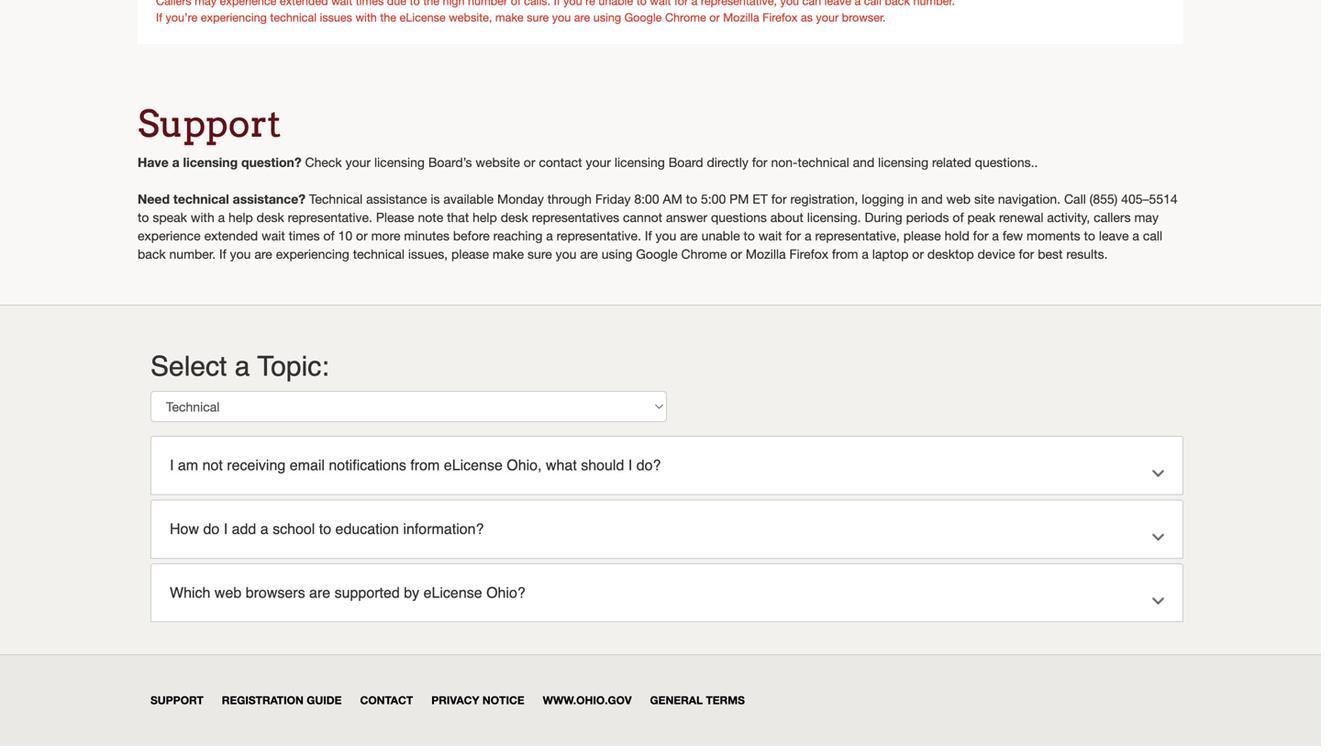 Task type: describe. For each thing, give the bounding box(es) containing it.
not
[[202, 457, 223, 474]]

3 licensing from the left
[[615, 155, 665, 170]]

2 desk from the left
[[501, 210, 528, 225]]

0 horizontal spatial experiencing
[[201, 11, 267, 24]]

you down extended at the top of page
[[230, 246, 251, 262]]

0 vertical spatial using
[[594, 11, 621, 24]]

you down representatives
[[556, 246, 577, 262]]

moments
[[1027, 228, 1081, 243]]

contact
[[539, 155, 582, 170]]

extended
[[204, 228, 258, 243]]

registration guide
[[222, 694, 342, 707]]

i am not receiving email notifications from elicense ohio, what should i do?
[[170, 457, 661, 474]]

select
[[150, 351, 227, 382]]

1 desk from the left
[[257, 210, 284, 225]]

privacy notice link
[[432, 694, 525, 707]]

please
[[376, 210, 414, 225]]

related
[[932, 155, 972, 170]]

0 horizontal spatial of
[[323, 228, 335, 243]]

hold
[[945, 228, 970, 243]]

desktop
[[928, 246, 974, 262]]

leave
[[1099, 228, 1129, 243]]

1 help from the left
[[229, 210, 253, 225]]

registration,
[[791, 191, 858, 206]]

back
[[138, 246, 166, 262]]

logging
[[862, 191, 904, 206]]

elicense for website,
[[400, 11, 446, 24]]

do
[[203, 520, 220, 537]]

2 vertical spatial elicense
[[424, 584, 482, 601]]

8:00
[[634, 191, 659, 206]]

education
[[335, 520, 399, 537]]

ohio?
[[486, 584, 526, 601]]

2 horizontal spatial your
[[816, 11, 839, 24]]

renewal
[[999, 210, 1044, 225]]

number.
[[169, 246, 216, 262]]

monday
[[497, 191, 544, 206]]

a left "few"
[[992, 228, 999, 243]]

receiving
[[227, 457, 286, 474]]

using inside technical assistance is available monday through friday 8:00 am to 5:00 pm et for registration, logging in and web site navigation. call (855) 405–5514 to speak with a help desk representative. please note that help desk representatives cannot answer questions about licensing. during periods of peak renewal activity, callers may experience extended wait times of 10 or more minutes before reaching a representative. if you are unable to wait for a representative, please hold for a few moments to leave a call back number. if you are experiencing technical issues, please make sure you are using google chrome or mozilla firefox from a laptop or desktop device for best results.
[[602, 246, 633, 262]]

make inside technical assistance is available monday through friday 8:00 am to 5:00 pm et for registration, logging in and web site navigation. call (855) 405–5514 to speak with a help desk representative. please note that help desk representatives cannot answer questions about licensing. during periods of peak renewal activity, callers may experience extended wait times of 10 or more minutes before reaching a representative. if you are unable to wait for a representative, please hold for a few moments to leave a call back number. if you are experiencing technical issues, please make sure you are using google chrome or mozilla firefox from a laptop or desktop device for best results.
[[493, 246, 524, 262]]

times
[[289, 228, 320, 243]]

mozilla inside technical assistance is available monday through friday 8:00 am to 5:00 pm et for registration, logging in and web site navigation. call (855) 405–5514 to speak with a help desk representative. please note that help desk representatives cannot answer questions about licensing. during periods of peak renewal activity, callers may experience extended wait times of 10 or more minutes before reaching a representative. if you are unable to wait for a representative, please hold for a few moments to leave a call back number. if you are experiencing technical issues, please make sure you are using google chrome or mozilla firefox from a laptop or desktop device for best results.
[[746, 246, 786, 262]]

a down 'licensing.'
[[805, 228, 812, 243]]

general terms link
[[650, 694, 745, 707]]

0 vertical spatial and
[[853, 155, 875, 170]]

may
[[1135, 210, 1159, 225]]

web inside technical assistance is available monday through friday 8:00 am to 5:00 pm et for registration, logging in and web site navigation. call (855) 405–5514 to speak with a help desk representative. please note that help desk representatives cannot answer questions about licensing. during periods of peak renewal activity, callers may experience extended wait times of 10 or more minutes before reaching a representative. if you are unable to wait for a representative, please hold for a few moments to leave a call back number. if you are experiencing technical issues, please make sure you are using google chrome or mozilla firefox from a laptop or desktop device for best results.
[[947, 191, 971, 206]]

call
[[1143, 228, 1163, 243]]

check
[[305, 155, 342, 170]]

sure inside technical assistance is available monday through friday 8:00 am to 5:00 pm et for registration, logging in and web site navigation. call (855) 405–5514 to speak with a help desk representative. please note that help desk representatives cannot answer questions about licensing. during periods of peak renewal activity, callers may experience extended wait times of 10 or more minutes before reaching a representative. if you are unable to wait for a representative, please hold for a few moments to leave a call back number. if you are experiencing technical issues, please make sure you are using google chrome or mozilla firefox from a laptop or desktop device for best results.
[[528, 246, 552, 262]]

www.ohio.gov
[[543, 694, 632, 707]]

school
[[273, 520, 315, 537]]

general
[[650, 694, 703, 707]]

pm
[[730, 191, 749, 206]]

a down representative,
[[862, 246, 869, 262]]

what
[[546, 457, 577, 474]]

0 horizontal spatial if
[[156, 11, 162, 24]]

contact link
[[360, 694, 413, 707]]

add
[[232, 520, 256, 537]]

for down "few"
[[1019, 246, 1035, 262]]

you down answer
[[656, 228, 677, 243]]

question?
[[241, 155, 302, 170]]

which web browsers are supported by elicense ohio?
[[170, 584, 526, 601]]

questions..
[[975, 155, 1038, 170]]

general terms
[[650, 694, 745, 707]]

0 vertical spatial mozilla
[[723, 11, 759, 24]]

1 horizontal spatial if
[[219, 246, 226, 262]]

is
[[431, 191, 440, 206]]

as
[[801, 11, 813, 24]]

for down about
[[786, 228, 801, 243]]

issues,
[[408, 246, 448, 262]]

am
[[663, 191, 683, 206]]

few
[[1003, 228, 1023, 243]]

(855)
[[1090, 191, 1118, 206]]

topic:
[[257, 351, 329, 382]]

assistance?
[[233, 191, 306, 206]]

a right reaching
[[546, 228, 553, 243]]

contact
[[360, 694, 413, 707]]

by
[[404, 584, 419, 601]]

support link
[[150, 694, 204, 707]]

for left non-
[[752, 155, 768, 170]]

should
[[581, 457, 624, 474]]

non-
[[771, 155, 798, 170]]

navigation.
[[998, 191, 1061, 206]]

0 horizontal spatial representative.
[[288, 210, 373, 225]]

a right have
[[172, 155, 180, 170]]

a down need technical assistance?
[[218, 210, 225, 225]]

405–5514
[[1122, 191, 1178, 206]]

periods
[[906, 210, 949, 225]]

guide
[[307, 694, 342, 707]]

browser.
[[842, 11, 886, 24]]

2 horizontal spatial i
[[628, 457, 632, 474]]

technical left the "issues"
[[270, 11, 317, 24]]

0 horizontal spatial web
[[215, 584, 242, 601]]

issues
[[320, 11, 352, 24]]

www.ohio.gov link
[[543, 694, 632, 707]]

to up answer
[[686, 191, 698, 206]]

0 vertical spatial of
[[953, 210, 964, 225]]

assistance
[[366, 191, 427, 206]]

a left topic:
[[235, 351, 250, 382]]

how
[[170, 520, 199, 537]]

privacy notice
[[432, 694, 525, 707]]

0 vertical spatial please
[[904, 228, 941, 243]]

website,
[[449, 11, 492, 24]]

reaching
[[493, 228, 543, 243]]

experiencing inside technical assistance is available monday through friday 8:00 am to 5:00 pm et for registration, logging in and web site navigation. call (855) 405–5514 to speak with a help desk representative. please note that help desk representatives cannot answer questions about licensing. during periods of peak renewal activity, callers may experience extended wait times of 10 or more minutes before reaching a representative. if you are unable to wait for a representative, please hold for a few moments to leave a call back number. if you are experiencing technical issues, please make sure you are using google chrome or mozilla firefox from a laptop or desktop device for best results.
[[276, 246, 349, 262]]



Task type: vqa. For each thing, say whether or not it's contained in the screenshot.
wait to the left
yes



Task type: locate. For each thing, give the bounding box(es) containing it.
help up extended at the top of page
[[229, 210, 253, 225]]

to right school
[[319, 520, 331, 537]]

1 vertical spatial chrome
[[681, 246, 727, 262]]

0 horizontal spatial from
[[411, 457, 440, 474]]

wait left times on the left top
[[262, 228, 285, 243]]

to up results.
[[1084, 228, 1096, 243]]

call
[[1064, 191, 1086, 206]]

if
[[156, 11, 162, 24], [645, 228, 652, 243], [219, 246, 226, 262]]

technical up speak
[[173, 191, 229, 206]]

desk
[[257, 210, 284, 225], [501, 210, 528, 225]]

google
[[625, 11, 662, 24], [636, 246, 678, 262]]

with left the
[[356, 11, 377, 24]]

registration
[[222, 694, 304, 707]]

1 horizontal spatial wait
[[759, 228, 782, 243]]

technical down 'more'
[[353, 246, 405, 262]]

1 vertical spatial of
[[323, 228, 335, 243]]

desk down assistance?
[[257, 210, 284, 225]]

notice
[[483, 694, 525, 707]]

1 vertical spatial if
[[645, 228, 652, 243]]

1 horizontal spatial please
[[904, 228, 941, 243]]

1 vertical spatial using
[[602, 246, 633, 262]]

firefox left "as"
[[763, 11, 798, 24]]

mozilla
[[723, 11, 759, 24], [746, 246, 786, 262]]

and
[[853, 155, 875, 170], [921, 191, 943, 206]]

0 horizontal spatial wait
[[262, 228, 285, 243]]

through
[[548, 191, 592, 206]]

privacy
[[432, 694, 480, 707]]

if down extended at the top of page
[[219, 246, 226, 262]]

and inside technical assistance is available monday through friday 8:00 am to 5:00 pm et for registration, logging in and web site navigation. call (855) 405–5514 to speak with a help desk representative. please note that help desk representatives cannot answer questions about licensing. during periods of peak renewal activity, callers may experience extended wait times of 10 or more minutes before reaching a representative. if you are unable to wait for a representative, please hold for a few moments to leave a call back number. if you are experiencing technical issues, please make sure you are using google chrome or mozilla firefox from a laptop or desktop device for best results.
[[921, 191, 943, 206]]

experiencing down times on the left top
[[276, 246, 349, 262]]

0 vertical spatial with
[[356, 11, 377, 24]]

you're
[[166, 11, 198, 24]]

representative. down representatives
[[557, 228, 641, 243]]

technical
[[270, 11, 317, 24], [798, 155, 850, 170], [173, 191, 229, 206], [353, 246, 405, 262]]

in
[[908, 191, 918, 206]]

2 licensing from the left
[[374, 155, 425, 170]]

laptop
[[872, 246, 909, 262]]

representatives
[[532, 210, 620, 225]]

to down need
[[138, 210, 149, 225]]

1 vertical spatial mozilla
[[746, 246, 786, 262]]

licensing up in
[[878, 155, 929, 170]]

licensing up need technical assistance?
[[183, 155, 238, 170]]

a right add
[[260, 520, 269, 537]]

before
[[453, 228, 490, 243]]

to down 'questions'
[[744, 228, 755, 243]]

that
[[447, 210, 469, 225]]

0 vertical spatial sure
[[527, 11, 549, 24]]

2 vertical spatial if
[[219, 246, 226, 262]]

0 vertical spatial if
[[156, 11, 162, 24]]

notifications
[[329, 457, 406, 474]]

during
[[865, 210, 903, 225]]

have
[[138, 155, 169, 170]]

please down before
[[452, 246, 489, 262]]

wait
[[262, 228, 285, 243], [759, 228, 782, 243]]

desk up reaching
[[501, 210, 528, 225]]

i left the do?
[[628, 457, 632, 474]]

board
[[669, 155, 703, 170]]

elicense right the
[[400, 11, 446, 24]]

1 horizontal spatial and
[[921, 191, 943, 206]]

0 vertical spatial support
[[138, 101, 281, 146]]

0 horizontal spatial desk
[[257, 210, 284, 225]]

chrome
[[665, 11, 706, 24], [681, 246, 727, 262]]

1 vertical spatial web
[[215, 584, 242, 601]]

4 licensing from the left
[[878, 155, 929, 170]]

available
[[444, 191, 494, 206]]

1 vertical spatial and
[[921, 191, 943, 206]]

if left you're
[[156, 11, 162, 24]]

representative,
[[815, 228, 900, 243]]

and up periods on the right
[[921, 191, 943, 206]]

please down periods on the right
[[904, 228, 941, 243]]

if you're experiencing technical issues with the elicense website, make sure you are using google chrome or mozilla firefox as your browser.
[[156, 11, 886, 24]]

1 vertical spatial from
[[411, 457, 440, 474]]

10
[[338, 228, 353, 243]]

licensing up the 8:00
[[615, 155, 665, 170]]

am
[[178, 457, 198, 474]]

which
[[170, 584, 211, 601]]

1 horizontal spatial i
[[224, 520, 228, 537]]

wait down about
[[759, 228, 782, 243]]

elicense for ohio,
[[444, 457, 503, 474]]

information?
[[403, 520, 484, 537]]

mozilla down about
[[746, 246, 786, 262]]

i left am
[[170, 457, 174, 474]]

select a topic:
[[150, 351, 329, 382]]

0 vertical spatial chrome
[[665, 11, 706, 24]]

i
[[170, 457, 174, 474], [628, 457, 632, 474], [224, 520, 228, 537]]

device
[[978, 246, 1015, 262]]

1 vertical spatial sure
[[528, 246, 552, 262]]

cannot
[[623, 210, 663, 225]]

0 vertical spatial elicense
[[400, 11, 446, 24]]

for down peak
[[973, 228, 989, 243]]

technical up registration, at top
[[798, 155, 850, 170]]

1 horizontal spatial your
[[586, 155, 611, 170]]

with
[[356, 11, 377, 24], [191, 210, 215, 225]]

1 vertical spatial make
[[493, 246, 524, 262]]

have a licensing question? check your licensing board's website or contact your licensing board directly for non-technical and licensing related questions..
[[138, 155, 1038, 170]]

mozilla left "as"
[[723, 11, 759, 24]]

more
[[371, 228, 401, 243]]

i right do at the left of page
[[224, 520, 228, 537]]

1 horizontal spatial representative.
[[557, 228, 641, 243]]

make
[[495, 11, 524, 24], [493, 246, 524, 262]]

0 vertical spatial firefox
[[763, 11, 798, 24]]

0 vertical spatial google
[[625, 11, 662, 24]]

0 horizontal spatial and
[[853, 155, 875, 170]]

1 vertical spatial google
[[636, 246, 678, 262]]

terms
[[706, 694, 745, 707]]

1 licensing from the left
[[183, 155, 238, 170]]

1 vertical spatial firefox
[[790, 246, 829, 262]]

your right check
[[346, 155, 371, 170]]

1 horizontal spatial experiencing
[[276, 246, 349, 262]]

make down reaching
[[493, 246, 524, 262]]

elicense left ohio,
[[444, 457, 503, 474]]

do?
[[637, 457, 661, 474]]

directly
[[707, 155, 749, 170]]

0 horizontal spatial with
[[191, 210, 215, 225]]

a left call
[[1133, 228, 1140, 243]]

or
[[710, 11, 720, 24], [524, 155, 535, 170], [356, 228, 368, 243], [731, 246, 742, 262], [912, 246, 924, 262]]

support left registration
[[150, 694, 204, 707]]

to
[[686, 191, 698, 206], [138, 210, 149, 225], [744, 228, 755, 243], [1084, 228, 1096, 243], [319, 520, 331, 537]]

0 horizontal spatial help
[[229, 210, 253, 225]]

1 vertical spatial representative.
[[557, 228, 641, 243]]

and up logging
[[853, 155, 875, 170]]

web left site
[[947, 191, 971, 206]]

1 horizontal spatial desk
[[501, 210, 528, 225]]

2 horizontal spatial if
[[645, 228, 652, 243]]

unable
[[702, 228, 740, 243]]

1 horizontal spatial help
[[473, 210, 497, 225]]

1 vertical spatial please
[[452, 246, 489, 262]]

1 vertical spatial experiencing
[[276, 246, 349, 262]]

the
[[380, 11, 396, 24]]

from inside technical assistance is available monday through friday 8:00 am to 5:00 pm et for registration, logging in and web site navigation. call (855) 405–5514 to speak with a help desk representative. please note that help desk representatives cannot answer questions about licensing. during periods of peak renewal activity, callers may experience extended wait times of 10 or more minutes before reaching a representative. if you are unable to wait for a representative, please hold for a few moments to leave a call back number. if you are experiencing technical issues, please make sure you are using google chrome or mozilla firefox from a laptop or desktop device for best results.
[[832, 246, 858, 262]]

1 wait from the left
[[262, 228, 285, 243]]

from down representative,
[[832, 246, 858, 262]]

of left 10
[[323, 228, 335, 243]]

help up before
[[473, 210, 497, 225]]

1 horizontal spatial with
[[356, 11, 377, 24]]

for
[[752, 155, 768, 170], [772, 191, 787, 206], [786, 228, 801, 243], [973, 228, 989, 243], [1019, 246, 1035, 262]]

firefox down about
[[790, 246, 829, 262]]

web
[[947, 191, 971, 206], [215, 584, 242, 601]]

1 horizontal spatial of
[[953, 210, 964, 225]]

peak
[[968, 210, 996, 225]]

1 horizontal spatial web
[[947, 191, 971, 206]]

results.
[[1067, 246, 1108, 262]]

chrome inside technical assistance is available monday through friday 8:00 am to 5:00 pm et for registration, logging in and web site navigation. call (855) 405–5514 to speak with a help desk representative. please note that help desk representatives cannot answer questions about licensing. during periods of peak renewal activity, callers may experience extended wait times of 10 or more minutes before reaching a representative. if you are unable to wait for a representative, please hold for a few moments to leave a call back number. if you are experiencing technical issues, please make sure you are using google chrome or mozilla firefox from a laptop or desktop device for best results.
[[681, 246, 727, 262]]

1 vertical spatial elicense
[[444, 457, 503, 474]]

0 vertical spatial make
[[495, 11, 524, 24]]

of up hold
[[953, 210, 964, 225]]

1 vertical spatial with
[[191, 210, 215, 225]]

2 help from the left
[[473, 210, 497, 225]]

0 horizontal spatial your
[[346, 155, 371, 170]]

registration guide link
[[222, 694, 342, 707]]

representative. down the technical
[[288, 210, 373, 225]]

0 vertical spatial from
[[832, 246, 858, 262]]

0 horizontal spatial please
[[452, 246, 489, 262]]

from right notifications on the bottom left
[[411, 457, 440, 474]]

note
[[418, 210, 443, 225]]

licensing up assistance
[[374, 155, 425, 170]]

board's
[[428, 155, 472, 170]]

best
[[1038, 246, 1063, 262]]

your right "as"
[[816, 11, 839, 24]]

a
[[172, 155, 180, 170], [218, 210, 225, 225], [546, 228, 553, 243], [805, 228, 812, 243], [992, 228, 999, 243], [1133, 228, 1140, 243], [862, 246, 869, 262], [235, 351, 250, 382], [260, 520, 269, 537]]

support up have
[[138, 101, 281, 146]]

minutes
[[404, 228, 450, 243]]

1 vertical spatial support
[[150, 694, 204, 707]]

google inside technical assistance is available monday through friday 8:00 am to 5:00 pm et for registration, logging in and web site navigation. call (855) 405–5514 to speak with a help desk representative. please note that help desk representatives cannot answer questions about licensing. during periods of peak renewal activity, callers may experience extended wait times of 10 or more minutes before reaching a representative. if you are unable to wait for a representative, please hold for a few moments to leave a call back number. if you are experiencing technical issues, please make sure you are using google chrome or mozilla firefox from a laptop or desktop device for best results.
[[636, 246, 678, 262]]

0 vertical spatial web
[[947, 191, 971, 206]]

make right website,
[[495, 11, 524, 24]]

licensing
[[183, 155, 238, 170], [374, 155, 425, 170], [615, 155, 665, 170], [878, 155, 929, 170]]

0 vertical spatial experiencing
[[201, 11, 267, 24]]

1 horizontal spatial from
[[832, 246, 858, 262]]

sure right website,
[[527, 11, 549, 24]]

help
[[229, 210, 253, 225], [473, 210, 497, 225]]

with inside technical assistance is available monday through friday 8:00 am to 5:00 pm et for registration, logging in and web site navigation. call (855) 405–5514 to speak with a help desk representative. please note that help desk representatives cannot answer questions about licensing. during periods of peak renewal activity, callers may experience extended wait times of 10 or more minutes before reaching a representative. if you are unable to wait for a representative, please hold for a few moments to leave a call back number. if you are experiencing technical issues, please make sure you are using google chrome or mozilla firefox from a laptop or desktop device for best results.
[[191, 210, 215, 225]]

et
[[753, 191, 768, 206]]

if down the cannot
[[645, 228, 652, 243]]

0 horizontal spatial i
[[170, 457, 174, 474]]

technical inside technical assistance is available monday through friday 8:00 am to 5:00 pm et for registration, logging in and web site navigation. call (855) 405–5514 to speak with a help desk representative. please note that help desk representatives cannot answer questions about licensing. during periods of peak renewal activity, callers may experience extended wait times of 10 or more minutes before reaching a representative. if you are unable to wait for a representative, please hold for a few moments to leave a call back number. if you are experiencing technical issues, please make sure you are using google chrome or mozilla firefox from a laptop or desktop device for best results.
[[353, 246, 405, 262]]

about
[[771, 210, 804, 225]]

you right website,
[[552, 11, 571, 24]]

0 vertical spatial representative.
[[288, 210, 373, 225]]

elicense right by
[[424, 584, 482, 601]]

firefox inside technical assistance is available monday through friday 8:00 am to 5:00 pm et for registration, logging in and web site navigation. call (855) 405–5514 to speak with a help desk representative. please note that help desk representatives cannot answer questions about licensing. during periods of peak renewal activity, callers may experience extended wait times of 10 or more minutes before reaching a representative. if you are unable to wait for a representative, please hold for a few moments to leave a call back number. if you are experiencing technical issues, please make sure you are using google chrome or mozilla firefox from a laptop or desktop device for best results.
[[790, 246, 829, 262]]

experiencing right you're
[[201, 11, 267, 24]]

need
[[138, 191, 170, 206]]

sure down reaching
[[528, 246, 552, 262]]

callers
[[1094, 210, 1131, 225]]

licensing.
[[807, 210, 861, 225]]

web right the which
[[215, 584, 242, 601]]

5:00
[[701, 191, 726, 206]]

your right contact
[[586, 155, 611, 170]]

2 wait from the left
[[759, 228, 782, 243]]

questions
[[711, 210, 767, 225]]

answer
[[666, 210, 708, 225]]

with down need technical assistance?
[[191, 210, 215, 225]]

for right et
[[772, 191, 787, 206]]

support
[[138, 101, 281, 146], [150, 694, 204, 707]]



